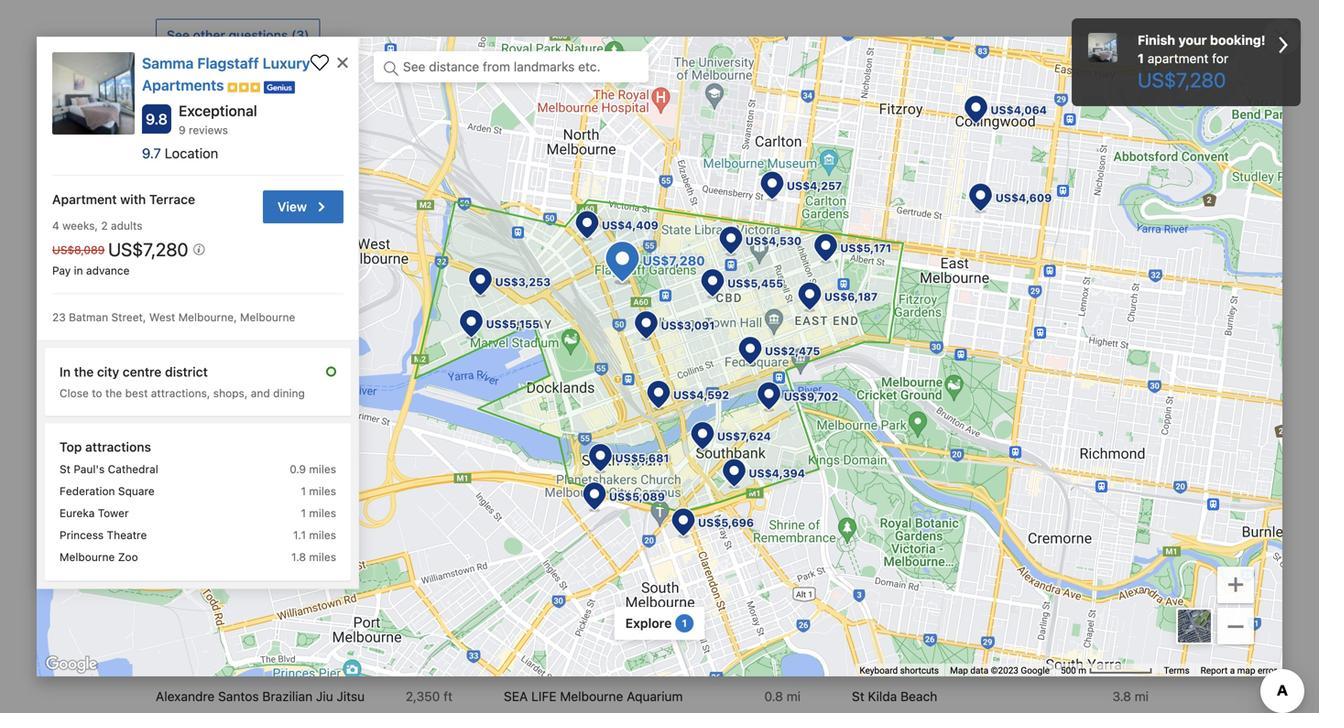Task type: locate. For each thing, give the bounding box(es) containing it.
us$5,681
[[615, 452, 669, 465]]

report
[[1201, 666, 1228, 677]]

2 0.7 mi from the top
[[765, 656, 801, 671]]

1 vertical spatial see
[[1062, 506, 1085, 521]]

1 horizontal spatial in
[[633, 260, 644, 276]]

1 park from the left
[[195, 656, 221, 671]]

map
[[950, 666, 968, 677]]

2 managed properties
[[324, 178, 454, 193]]

0.7 mi for old melbourne gaol
[[765, 656, 801, 671]]

reviews inside managed by samma short stays company review score: 8.8 based on 23 reviews from 2 properties
[[540, 142, 585, 157]]

1,000
[[408, 623, 440, 638]]

short
[[507, 113, 564, 139], [277, 260, 309, 276]]

and up experience
[[558, 260, 580, 276]]

view
[[277, 199, 307, 214]]

for inside experience timeless architecture and distinctive landscapes at our 3-bedroom luxury apartment. step into an inviting living area adorned with tasteful decor, offering a warm and relaxing atmosphere. enjoy the sensational city skyline views from the impressive lobby and rooftop terrace.  the apartment boasts high ceilings, timber floors, and stone finishes, creating a light-filled and generously proportioned space. the well-equipped kitchen with modern appliances is a culinary haven, while the private balcony provides a serene spot for your morning coffee or evening drinks.
[[343, 392, 360, 407]]

morning
[[393, 392, 441, 407]]

us$4,609
[[995, 191, 1052, 204]]

0 horizontal spatial properties
[[394, 178, 454, 193]]

top inside map view dialog
[[60, 439, 82, 455]]

with inside map view dialog
[[120, 192, 146, 207]]

your inside experience timeless architecture and distinctive landscapes at our 3-bedroom luxury apartment. step into an inviting living area adorned with tasteful decor, offering a warm and relaxing atmosphere. enjoy the sensational city skyline views from the impressive lobby and rooftop terrace.  the apartment boasts high ceilings, timber floors, and stone finishes, creating a light-filled and generously proportioned space. the well-equipped kitchen with modern appliances is a culinary haven, while the private balcony provides a serene spot for your morning coffee or evening drinks.
[[363, 392, 389, 407]]

2 left adults
[[101, 219, 108, 232]]

short inside welcome to samma short stay, your gateway to unparalleled luxury and comfort in australia! as a proud venture under the renowned samma property group, with over 25 years of construction expertise, we bring you a vacation rental experience like no other.
[[277, 260, 309, 276]]

2 horizontal spatial in
[[942, 580, 954, 598]]

property for property information
[[156, 309, 218, 326]]

9
[[179, 124, 186, 136]]

0 horizontal spatial reviews
[[189, 124, 228, 136]]

miles down 1.1 miles in the bottom of the page
[[309, 551, 336, 564]]

santos
[[218, 689, 259, 704]]

beach up middle park beach
[[916, 623, 953, 638]]

luxury inside experience timeless architecture and distinctive landscapes at our 3-bedroom luxury apartment. step into an inviting living area adorned with tasteful decor, offering a warm and relaxing atmosphere. enjoy the sensational city skyline views from the impressive lobby and rooftop terrace.  the apartment boasts high ceilings, timber floors, and stone finishes, creating a light-filled and generously proportioned space. the well-equipped kitchen with modern appliances is a culinary haven, while the private balcony provides a serene spot for your morning coffee or evening drinks.
[[621, 337, 661, 353]]

1 vertical spatial attractions
[[559, 580, 637, 598]]

0.7 mi
[[765, 623, 801, 638], [765, 656, 801, 671]]

3 ft from the top
[[443, 689, 453, 704]]

the down living
[[857, 356, 880, 371]]

beach left data
[[925, 656, 962, 671]]

0 vertical spatial your
[[1178, 33, 1207, 48]]

1 vertical spatial properties
[[394, 178, 454, 193]]

ft right 1,000
[[443, 623, 453, 638]]

top up immigration
[[529, 580, 555, 598]]

your down 'filled'
[[363, 392, 389, 407]]

mi for old melbourne gaol
[[787, 656, 801, 671]]

mi for middle park beach
[[1135, 656, 1149, 671]]

st
[[60, 463, 71, 476], [852, 689, 864, 704]]

the down bedroom
[[610, 356, 629, 371]]

0.7 for immigration museum
[[765, 623, 783, 638]]

1 horizontal spatial top
[[529, 580, 555, 598]]

life
[[531, 689, 556, 704]]

properties down score:
[[394, 178, 454, 193]]

0 vertical spatial st
[[60, 463, 71, 476]]

for inside finish your booking! 1 apartment for us$7,280
[[1212, 51, 1229, 66]]

property down 'english' at the left bottom of page
[[156, 499, 245, 525]]

1 horizontal spatial short
[[507, 113, 564, 139]]

with up adults
[[120, 192, 146, 207]]

a left map
[[1230, 666, 1235, 677]]

explore
[[625, 616, 672, 631]]

4
[[52, 219, 59, 232]]

2 horizontal spatial us$7,280
[[1138, 68, 1226, 92]]

for
[[1212, 51, 1229, 66], [343, 392, 360, 407]]

0 vertical spatial 0.7 mi
[[765, 623, 801, 638]]

us$7,280 down adults
[[108, 238, 193, 260]]

0 horizontal spatial attractions
[[85, 439, 151, 455]]

2 horizontal spatial 2
[[619, 142, 627, 157]]

2 vertical spatial ft
[[443, 689, 453, 704]]

short up on
[[507, 113, 564, 139]]

1 horizontal spatial st
[[852, 689, 864, 704]]

paul's
[[74, 463, 105, 476]]

0 horizontal spatial apartment
[[883, 356, 945, 371]]

filled
[[364, 374, 392, 389]]

company up the welcome
[[156, 232, 223, 249]]

0 horizontal spatial park
[[195, 656, 221, 671]]

and up stone
[[192, 356, 214, 371]]

evening
[[502, 392, 548, 407]]

0 vertical spatial top
[[60, 439, 82, 455]]

1 horizontal spatial 23
[[521, 142, 537, 157]]

0 horizontal spatial st
[[60, 463, 71, 476]]

0.7 for old melbourne gaol
[[765, 656, 783, 671]]

reviews down exceptional
[[189, 124, 228, 136]]

see for see other questions (3)
[[167, 27, 190, 42]]

0 vertical spatial reviews
[[189, 124, 228, 136]]

and up morning at the left bottom of page
[[396, 374, 418, 389]]

1 vertical spatial luxury
[[621, 337, 661, 353]]

stone
[[181, 374, 214, 389]]

for down the 'booking!'
[[1212, 51, 1229, 66]]

0.7
[[765, 623, 783, 638], [765, 656, 783, 671]]

_ link
[[1217, 596, 1254, 645]]

properties up us$4,409
[[630, 142, 691, 157]]

into
[[763, 337, 785, 353]]

1 horizontal spatial apartment
[[1148, 51, 1209, 66]]

apartment down "finish"
[[1148, 51, 1209, 66]]

1 horizontal spatial for
[[1212, 51, 1229, 66]]

miles for eureka tower
[[309, 507, 336, 520]]

information up timeless
[[222, 309, 304, 326]]

top attractions up immigration museum
[[529, 580, 637, 598]]

and
[[558, 260, 580, 276], [352, 337, 374, 353], [192, 356, 214, 371], [735, 356, 757, 371], [156, 374, 178, 389], [396, 374, 418, 389], [251, 387, 270, 400]]

beach down shortcuts at the right of page
[[901, 689, 937, 704]]

2
[[619, 142, 627, 157], [324, 178, 332, 193], [101, 219, 108, 232]]

st inside map view dialog
[[60, 463, 71, 476]]

1 right explore
[[682, 618, 687, 630]]

other
[[193, 27, 225, 42]]

0 horizontal spatial luxury
[[263, 55, 310, 72]]

company down the managed
[[295, 142, 351, 157]]

2 inside managed by samma short stays company review score: 8.8 based on 23 reviews from 2 properties
[[619, 142, 627, 157]]

in up other.
[[633, 260, 644, 276]]

0 vertical spatial from
[[588, 142, 616, 157]]

samma right renowned
[[943, 260, 987, 276]]

questions
[[229, 27, 288, 42]]

1 vertical spatial 23
[[52, 311, 66, 324]]

0 horizontal spatial to
[[92, 387, 102, 400]]

0.9
[[290, 463, 306, 476]]

your right "finish"
[[1178, 33, 1207, 48]]

of
[[191, 279, 203, 294]]

2 1 miles from the top
[[301, 507, 336, 520]]

3 out of 5 image
[[228, 82, 260, 93]]

luxury down (3)
[[263, 55, 310, 72]]

2 vertical spatial 2
[[101, 219, 108, 232]]

old
[[504, 656, 524, 671]]

weeks,
[[62, 219, 98, 232]]

mi for sea life melbourne aquarium
[[787, 689, 801, 704]]

batman
[[69, 311, 108, 324]]

1 horizontal spatial city
[[473, 356, 495, 371]]

samma up the "based"
[[425, 113, 502, 139]]

1 vertical spatial 0.7 mi
[[765, 656, 801, 671]]

west
[[149, 311, 175, 324]]

23 inside managed by samma short stays company review score: 8.8 based on 23 reviews from 2 properties
[[521, 142, 537, 157]]

with up boasts on the right
[[969, 337, 994, 353]]

apartment inside experience timeless architecture and distinctive landscapes at our 3-bedroom luxury apartment. step into an inviting living area adorned with tasteful decor, offering a warm and relaxing atmosphere. enjoy the sensational city skyline views from the impressive lobby and rooftop terrace.  the apartment boasts high ceilings, timber floors, and stone finishes, creating a light-filled and generously proportioned space. the well-equipped kitchen with modern appliances is a culinary haven, while the private balcony provides a serene spot for your morning coffee or evening drinks.
[[883, 356, 945, 371]]

scored  9.7 element
[[142, 145, 165, 161]]

0 vertical spatial properties
[[630, 142, 691, 157]]

serene
[[270, 392, 310, 407]]

well-
[[639, 374, 668, 389]]

melbourne down immigration museum
[[528, 656, 591, 671]]

close
[[60, 387, 89, 400]]

1 horizontal spatial luxury
[[621, 337, 661, 353]]

2 left managed
[[324, 178, 332, 193]]

1 down "finish"
[[1138, 51, 1144, 66]]

flagstaff
[[197, 55, 259, 72], [156, 623, 208, 638]]

apartment up is
[[883, 356, 945, 371]]

theatre
[[107, 529, 147, 542]]

timeless
[[225, 337, 274, 353]]

0 horizontal spatial for
[[343, 392, 360, 407]]

property inside welcome to samma short stay, your gateway to unparalleled luxury and comfort in australia! as a proud venture under the renowned samma property group, with over 25 years of construction expertise, we bring you a vacation rental experience like no other.
[[991, 260, 1042, 276]]

0 vertical spatial flagstaff
[[197, 55, 259, 72]]

us$7,280 up other.
[[643, 253, 705, 269]]

to down company information
[[214, 260, 226, 276]]

1 vertical spatial information
[[222, 309, 304, 326]]

samma up apartments
[[142, 55, 194, 72]]

miles right 0.9
[[309, 463, 336, 476]]

1 vertical spatial ft
[[443, 656, 453, 671]]

2.9 mi
[[1113, 656, 1149, 671]]

us$7,280 inside finish your booking! 1 apartment for us$7,280
[[1138, 68, 1226, 92]]

finishes,
[[218, 374, 267, 389]]

see availability button
[[1051, 497, 1163, 530]]

managed by samma short stays company review score: 8.8 based on 23 reviews from 2 properties
[[295, 113, 691, 157]]

0 horizontal spatial short
[[277, 260, 309, 276]]

1 vertical spatial top
[[529, 580, 555, 598]]

0 horizontal spatial top
[[60, 439, 82, 455]]

short for stay,
[[277, 260, 309, 276]]

2 ft from the top
[[443, 656, 453, 671]]

1 ft from the top
[[443, 623, 453, 638]]

1 miles up surroundings
[[301, 485, 336, 498]]

keyboard
[[860, 666, 898, 677]]

light-
[[333, 374, 364, 389]]

best
[[125, 387, 148, 400]]

miles for melbourne zoo
[[309, 551, 336, 564]]

from down bedroom
[[579, 356, 607, 371]]

your inside welcome to samma short stay, your gateway to unparalleled luxury and comfort in australia! as a proud venture under the renowned samma property group, with over 25 years of construction expertise, we bring you a vacation rental experience like no other.
[[345, 260, 371, 276]]

2 vertical spatial beach
[[901, 689, 937, 704]]

based
[[463, 142, 499, 157]]

gardens
[[211, 623, 261, 638]]

1 vertical spatial 2
[[324, 178, 332, 193]]

ft for 2,350 ft
[[443, 689, 453, 704]]

attractions up st paul's cathedral
[[85, 439, 151, 455]]

1 0.7 from the top
[[765, 623, 783, 638]]

and left dining
[[251, 387, 270, 400]]

properties
[[630, 142, 691, 157], [394, 178, 454, 193]]

0 horizontal spatial see
[[167, 27, 190, 42]]

your up we
[[345, 260, 371, 276]]

0 horizontal spatial us$7,280
[[108, 238, 193, 260]]

4 miles from the top
[[309, 529, 336, 542]]

1 miles from the top
[[309, 463, 336, 476]]

0 vertical spatial 23
[[521, 142, 537, 157]]

your inside finish your booking! 1 apartment for us$7,280
[[1178, 33, 1207, 48]]

1 horizontal spatial company
[[295, 142, 351, 157]]

us$5,696
[[698, 517, 754, 530]]

1 vertical spatial st
[[852, 689, 864, 704]]

top up the paul's
[[60, 439, 82, 455]]

0 vertical spatial company
[[295, 142, 351, 157]]

0 vertical spatial information
[[227, 232, 309, 249]]

aquarium
[[627, 689, 683, 704]]

short up the expertise,
[[277, 260, 309, 276]]

1 horizontal spatial properties
[[630, 142, 691, 157]]

relaxing
[[217, 356, 264, 371]]

lobby
[[699, 356, 732, 371]]

1 vertical spatial reviews
[[540, 142, 585, 157]]

the up 'filled'
[[380, 356, 399, 371]]

ft right the 1,650
[[443, 656, 453, 671]]

exceptional 9 reviews
[[179, 102, 257, 136]]

apartment inside finish your booking! 1 apartment for us$7,280
[[1148, 51, 1209, 66]]

0 horizontal spatial 2
[[101, 219, 108, 232]]

construction
[[206, 279, 281, 294]]

1 horizontal spatial top attractions
[[529, 580, 637, 598]]

to inside in the city centre district close to the best attractions, shops, and dining
[[92, 387, 102, 400]]

and up enjoy
[[352, 337, 374, 353]]

flagstaff up eades park
[[156, 623, 208, 638]]

1 vertical spatial top attractions
[[529, 580, 637, 598]]

us$4,064
[[991, 103, 1047, 116]]

neighbourhood
[[985, 580, 1093, 598]]

welcome to samma short stay, your gateway to unparalleled luxury and comfort in australia! as a proud venture under the renowned samma property group, with over 25 years of construction expertise, we bring you a vacation rental experience like no other.
[[156, 260, 1161, 294]]

1 vertical spatial beach
[[925, 656, 962, 671]]

miles up 1.1 miles in the bottom of the page
[[309, 507, 336, 520]]

mi for sandridge beach
[[1135, 623, 1149, 638]]

property up the experience
[[156, 309, 218, 326]]

in right beaches
[[942, 580, 954, 598]]

mi for immigration museum
[[787, 623, 801, 638]]

kilda
[[868, 689, 897, 704]]

2 park from the left
[[895, 656, 922, 671]]

location
[[165, 145, 218, 161]]

0 vertical spatial apartment
[[1148, 51, 1209, 66]]

beach for middle park beach
[[925, 656, 962, 671]]

in right pay
[[74, 264, 83, 277]]

1.8 miles
[[291, 551, 336, 564]]

1 horizontal spatial reviews
[[540, 142, 585, 157]]

city left centre
[[97, 364, 119, 379]]

or
[[486, 392, 498, 407]]

0 vertical spatial short
[[507, 113, 564, 139]]

luxury up "impressive"
[[621, 337, 661, 353]]

1 vertical spatial 0.7
[[765, 656, 783, 671]]

0 horizontal spatial in
[[74, 264, 83, 277]]

english
[[156, 451, 202, 466]]

short inside managed by samma short stays company review score: 8.8 based on 23 reviews from 2 properties
[[507, 113, 564, 139]]

the left well-
[[613, 374, 636, 389]]

the down us$5,171
[[859, 260, 878, 276]]

proportioned
[[490, 374, 567, 389]]

0 vertical spatial 2
[[619, 142, 627, 157]]

1 vertical spatial for
[[343, 392, 360, 407]]

park for what's
[[195, 656, 221, 671]]

property
[[991, 260, 1042, 276], [156, 309, 218, 326], [156, 499, 245, 525]]

see left availability
[[1062, 506, 1085, 521]]

scored  9.8 element
[[142, 104, 171, 134]]

0 horizontal spatial company
[[156, 232, 223, 249]]

0 vertical spatial property
[[991, 260, 1042, 276]]

from down stays
[[588, 142, 616, 157]]

1 vertical spatial short
[[277, 260, 309, 276]]

23 right on
[[521, 142, 537, 157]]

st for st paul's cathedral
[[60, 463, 71, 476]]

samma inside managed by samma short stays company review score: 8.8 based on 23 reviews from 2 properties
[[425, 113, 502, 139]]

1 horizontal spatial park
[[895, 656, 922, 671]]

0 vertical spatial for
[[1212, 51, 1229, 66]]

st left the paul's
[[60, 463, 71, 476]]

attractions inside map view dialog
[[85, 439, 151, 455]]

0 vertical spatial the
[[857, 356, 880, 371]]

2 miles from the top
[[309, 485, 336, 498]]

a right you
[[425, 279, 432, 294]]

a
[[724, 260, 731, 276], [425, 279, 432, 294], [1135, 337, 1142, 353], [322, 374, 329, 389], [931, 374, 938, 389], [260, 392, 267, 407], [1230, 666, 1235, 677]]

samma
[[142, 55, 194, 72], [425, 113, 502, 139], [229, 260, 273, 276], [943, 260, 987, 276]]

23 left the batman
[[52, 311, 66, 324]]

0 vertical spatial luxury
[[263, 55, 310, 72]]

2 down stays
[[619, 142, 627, 157]]

shortcuts
[[900, 666, 939, 677]]

comfort
[[583, 260, 630, 276]]

gateway
[[374, 260, 424, 276]]

1 1 miles from the top
[[301, 485, 336, 498]]

us$5,089
[[609, 490, 665, 503]]

a left dining
[[260, 392, 267, 407]]

1,650
[[408, 656, 440, 671]]

report a map error link
[[1201, 666, 1277, 677]]

top attractions up st paul's cathedral
[[60, 439, 151, 455]]

us$5,155
[[486, 318, 540, 331]]

1 vertical spatial apartment
[[883, 356, 945, 371]]

1 horizontal spatial 2
[[324, 178, 332, 193]]

for down light-
[[343, 392, 360, 407]]

3 miles from the top
[[309, 507, 336, 520]]

0 vertical spatial see
[[167, 27, 190, 42]]

5 miles from the top
[[309, 551, 336, 564]]

2 horizontal spatial to
[[427, 260, 439, 276]]

to right close
[[92, 387, 102, 400]]

0 vertical spatial top attractions
[[60, 439, 151, 455]]

ft for 1,000 ft
[[443, 623, 453, 638]]

in inside map view dialog
[[74, 264, 83, 277]]

0 vertical spatial 1 miles
[[301, 485, 336, 498]]

and inside welcome to samma short stay, your gateway to unparalleled luxury and comfort in australia! as a proud venture under the renowned samma property group, with over 25 years of construction expertise, we bring you a vacation rental experience like no other.
[[558, 260, 580, 276]]

from
[[588, 142, 616, 157], [579, 356, 607, 371]]

attractions up museum
[[559, 580, 637, 598]]

2 vertical spatial your
[[363, 392, 389, 407]]

and down step
[[735, 356, 757, 371]]

while
[[1034, 374, 1064, 389]]

beaches in the neighbourhood
[[878, 580, 1093, 598]]

brazilian
[[262, 689, 313, 704]]

0 horizontal spatial 23
[[52, 311, 66, 324]]

0 horizontal spatial city
[[97, 364, 119, 379]]

0 vertical spatial attractions
[[85, 439, 151, 455]]

to up vacation
[[427, 260, 439, 276]]

apartment
[[52, 192, 117, 207]]

princess
[[60, 529, 104, 542]]

1 horizontal spatial see
[[1062, 506, 1085, 521]]

us$7,280 down "finish"
[[1138, 68, 1226, 92]]

ceilings,
[[1020, 356, 1069, 371]]

the left best
[[105, 387, 122, 400]]

0 vertical spatial 0.7
[[765, 623, 783, 638]]

australia!
[[647, 260, 702, 276]]

ft for 1,650 ft
[[443, 656, 453, 671]]

0 horizontal spatial top attractions
[[60, 439, 151, 455]]

a right as in the right of the page
[[724, 260, 731, 276]]

luxury inside samma flagstaff luxury apartments
[[263, 55, 310, 72]]

rightchevron image
[[1279, 31, 1288, 59]]

1 vertical spatial 1 miles
[[301, 507, 336, 520]]

2 0.7 from the top
[[765, 656, 783, 671]]

finish your booking! 1 apartment for us$7,280
[[1138, 33, 1265, 92]]

ft right '2,350'
[[443, 689, 453, 704]]

and inside in the city centre district close to the best attractions, shops, and dining
[[251, 387, 270, 400]]

reviews down stays
[[540, 142, 585, 157]]

map region
[[37, 37, 1282, 677]]

1 0.7 mi from the top
[[765, 623, 801, 638]]

city down landscapes
[[473, 356, 495, 371]]

languages spoken
[[156, 423, 289, 440]]

1 vertical spatial property
[[156, 309, 218, 326]]

1 miles up 1.1 miles in the bottom of the page
[[301, 507, 336, 520]]

with
[[120, 192, 146, 207], [1089, 260, 1113, 276], [969, 337, 994, 353], [774, 374, 798, 389]]

0 horizontal spatial the
[[613, 374, 636, 389]]

samma flagstaff luxury apartments link
[[142, 55, 310, 94]]

flagstaff up 3 out of 5 icon
[[197, 55, 259, 72]]

company
[[295, 142, 351, 157], [156, 232, 223, 249]]

0 vertical spatial ft
[[443, 623, 453, 638]]

1 vertical spatial from
[[579, 356, 607, 371]]

with left over
[[1089, 260, 1113, 276]]

1 vertical spatial your
[[345, 260, 371, 276]]

a up floors,
[[1135, 337, 1142, 353]]

2 vertical spatial property
[[156, 499, 245, 525]]

apartment
[[1148, 51, 1209, 66], [883, 356, 945, 371]]

1 horizontal spatial us$7,280
[[643, 253, 705, 269]]

the right beaches
[[958, 580, 981, 598]]

information down view
[[227, 232, 309, 249]]

1 vertical spatial the
[[613, 374, 636, 389]]

venture
[[773, 260, 818, 276]]

see left other
[[167, 27, 190, 42]]

st left kilda
[[852, 689, 864, 704]]

map view dialog
[[0, 0, 1319, 714]]

miles right 1.1
[[309, 529, 336, 542]]

rated element
[[165, 145, 218, 161]]

the
[[857, 356, 880, 371], [613, 374, 636, 389]]



Task type: vqa. For each thing, say whether or not it's contained in the screenshot.
THE "EXTRANET LOGIN" link
no



Task type: describe. For each thing, give the bounding box(es) containing it.
rooftop
[[761, 356, 804, 371]]

company information
[[156, 232, 309, 249]]

dining
[[273, 387, 305, 400]]

unparalleled
[[442, 260, 515, 276]]

in for beaches in the neighbourhood
[[942, 580, 954, 598]]

with inside welcome to samma short stay, your gateway to unparalleled luxury and comfort in australia! as a proud venture under the renowned samma property group, with over 25 years of construction expertise, we bring you a vacation rental experience like no other.
[[1089, 260, 1113, 276]]

the down timber
[[1068, 374, 1087, 389]]

view link
[[263, 191, 344, 224]]

2.5
[[1113, 623, 1131, 638]]

1 horizontal spatial to
[[214, 260, 226, 276]]

keyboard shortcuts
[[860, 666, 939, 677]]

eureka
[[60, 507, 95, 520]]

us$3,091
[[661, 319, 715, 332]]

see other questions (3)
[[167, 27, 309, 42]]

melbourne,
[[178, 311, 237, 324]]

0 vertical spatial beach
[[916, 623, 953, 638]]

in
[[60, 364, 71, 379]]

coffee
[[445, 392, 482, 407]]

1 horizontal spatial attractions
[[559, 580, 637, 598]]

nearby
[[235, 580, 285, 598]]

0.7 mi for immigration museum
[[765, 623, 801, 638]]

federation
[[60, 485, 115, 498]]

architecture
[[277, 337, 349, 353]]

jitsu
[[337, 689, 365, 704]]

balcony
[[156, 392, 202, 407]]

See distance from landmarks etc. search field
[[374, 51, 649, 82]]

map data ©2023 google
[[950, 666, 1050, 677]]

melbourne down gaol
[[560, 689, 623, 704]]

1 vertical spatial flagstaff
[[156, 623, 208, 638]]

company inside managed by samma short stays company review score: 8.8 based on 23 reviews from 2 properties
[[295, 142, 351, 157]]

1 up 1.1
[[301, 507, 306, 520]]

500 m button
[[1055, 664, 1158, 677]]

samma up "construction"
[[229, 260, 273, 276]]

drinks.
[[551, 392, 591, 407]]

timber
[[1072, 356, 1110, 371]]

map
[[1237, 666, 1255, 677]]

middle park beach
[[852, 656, 962, 671]]

keyboard shortcuts button
[[860, 665, 939, 677]]

samma inside samma flagstaff luxury apartments
[[142, 55, 194, 72]]

23 inside map view dialog
[[52, 311, 66, 324]]

short for stays
[[507, 113, 564, 139]]

on
[[503, 142, 518, 157]]

finish
[[1138, 33, 1175, 48]]

at
[[512, 337, 524, 353]]

city inside experience timeless architecture and distinctive landscapes at our 3-bedroom luxury apartment. step into an inviting living area adorned with tasteful decor, offering a warm and relaxing atmosphere. enjoy the sensational city skyline views from the impressive lobby and rooftop terrace.  the apartment boasts high ceilings, timber floors, and stone finishes, creating a light-filled and generously proportioned space. the well-equipped kitchen with modern appliances is a culinary haven, while the private balcony provides a serene spot for your morning coffee or evening drinks.
[[473, 356, 495, 371]]

see availability
[[1062, 506, 1152, 521]]

1 down 0.9
[[301, 485, 306, 498]]

top attractions inside map view dialog
[[60, 439, 151, 455]]

apartment with terrace
[[52, 192, 195, 207]]

park for beaches
[[895, 656, 922, 671]]

spot
[[314, 392, 340, 407]]

review
[[354, 142, 393, 157]]

pay in advance
[[52, 264, 130, 277]]

sea life melbourne aquarium
[[504, 689, 683, 704]]

sandridge beach
[[852, 623, 953, 638]]

terms link
[[1164, 666, 1190, 677]]

floors,
[[1114, 356, 1151, 371]]

attractions,
[[151, 387, 210, 400]]

terms
[[1164, 666, 1190, 677]]

st for st kilda beach
[[852, 689, 864, 704]]

a right is
[[931, 374, 938, 389]]

©2023
[[991, 666, 1019, 677]]

+
[[1227, 565, 1245, 600]]

city inside in the city centre district close to the best attractions, shops, and dining
[[97, 364, 119, 379]]

see other questions (3) button
[[156, 19, 320, 52]]

rental
[[489, 279, 523, 294]]

old melbourne gaol
[[504, 656, 622, 671]]

m
[[1078, 666, 1086, 677]]

and down warm
[[156, 374, 178, 389]]

us$2,475
[[765, 345, 820, 358]]

close info window image
[[334, 54, 351, 71]]

a up spot
[[322, 374, 329, 389]]

the right in
[[74, 364, 94, 379]]

pay
[[52, 264, 71, 277]]

as
[[706, 260, 721, 276]]

bring
[[366, 279, 397, 294]]

information for property information
[[222, 309, 304, 326]]

welcome
[[156, 260, 210, 276]]

from inside managed by samma short stays company review score: 8.8 based on 23 reviews from 2 properties
[[588, 142, 616, 157]]

a inside dialog
[[1230, 666, 1235, 677]]

1 vertical spatial company
[[156, 232, 223, 249]]

1 inside finish your booking! 1 apartment for us$7,280
[[1138, 51, 1144, 66]]

us$6,187
[[824, 291, 878, 303]]

google image
[[41, 653, 102, 677]]

enjoy
[[345, 356, 377, 371]]

the inside welcome to samma short stay, your gateway to unparalleled luxury and comfort in australia! as a proud venture under the renowned samma property group, with over 25 years of construction expertise, we bring you a vacation rental experience like no other.
[[859, 260, 878, 276]]

9.7
[[142, 145, 161, 161]]

melbourne up timeless
[[240, 311, 295, 324]]

2 inside map view dialog
[[101, 219, 108, 232]]

1 miles for eureka tower
[[301, 507, 336, 520]]

miles for st paul's cathedral
[[309, 463, 336, 476]]

beach for st kilda beach
[[901, 689, 937, 704]]

distinctive
[[378, 337, 438, 353]]

flagstaff gardens
[[156, 623, 261, 638]]

other.
[[636, 279, 670, 294]]

in for pay in advance
[[74, 264, 83, 277]]

bedroom
[[564, 337, 617, 353]]

miles for princess theatre
[[309, 529, 336, 542]]

with down 'rooftop'
[[774, 374, 798, 389]]

space.
[[570, 374, 610, 389]]

+ _
[[1227, 565, 1245, 631]]

see for see availability
[[1062, 506, 1085, 521]]

immigration museum
[[504, 623, 628, 638]]

managed
[[295, 113, 391, 139]]

booking!
[[1210, 33, 1265, 48]]

from inside experience timeless architecture and distinctive landscapes at our 3-bedroom luxury apartment. step into an inviting living area adorned with tasteful decor, offering a warm and relaxing atmosphere. enjoy the sensational city skyline views from the impressive lobby and rooftop terrace.  the apartment boasts high ceilings, timber floors, and stone finishes, creating a light-filled and generously proportioned space. the well-equipped kitchen with modern appliances is a culinary haven, while the private balcony provides a serene spot for your morning coffee or evening drinks.
[[579, 356, 607, 371]]

adults
[[111, 219, 142, 232]]

eureka tower
[[60, 507, 129, 520]]

private
[[1090, 374, 1131, 389]]

step
[[732, 337, 760, 353]]

melbourne down princess on the left bottom of page
[[60, 551, 115, 564]]

advance
[[86, 264, 130, 277]]

miles for federation square
[[309, 485, 336, 498]]

1 miles for federation square
[[301, 485, 336, 498]]

property for property surroundings
[[156, 499, 245, 525]]

sensational
[[403, 356, 470, 371]]

adorned
[[916, 337, 965, 353]]

zoo
[[118, 551, 138, 564]]

in the city centre district close to the best attractions, shops, and dining
[[60, 364, 305, 400]]

sea
[[504, 689, 528, 704]]

immigration
[[504, 623, 574, 638]]

gaol
[[595, 656, 622, 671]]

experience
[[156, 337, 221, 353]]

flagstaff inside samma flagstaff luxury apartments
[[197, 55, 259, 72]]

data
[[970, 666, 989, 677]]

reviews inside exceptional 9 reviews
[[189, 124, 228, 136]]

experience
[[526, 279, 591, 294]]

0.8
[[764, 689, 783, 704]]

google
[[1021, 666, 1050, 677]]

properties inside managed by samma short stays company review score: 8.8 based on 23 reviews from 2 properties
[[630, 142, 691, 157]]

modern
[[802, 374, 848, 389]]

mi for st kilda beach
[[1135, 689, 1149, 704]]

information for company information
[[227, 232, 309, 249]]

centre
[[123, 364, 162, 379]]

1 horizontal spatial the
[[857, 356, 880, 371]]

in inside welcome to samma short stay, your gateway to unparalleled luxury and comfort in australia! as a proud venture under the renowned samma property group, with over 25 years of construction expertise, we bring you a vacation rental experience like no other.
[[633, 260, 644, 276]]

error
[[1258, 666, 1277, 677]]

vacation
[[436, 279, 485, 294]]



